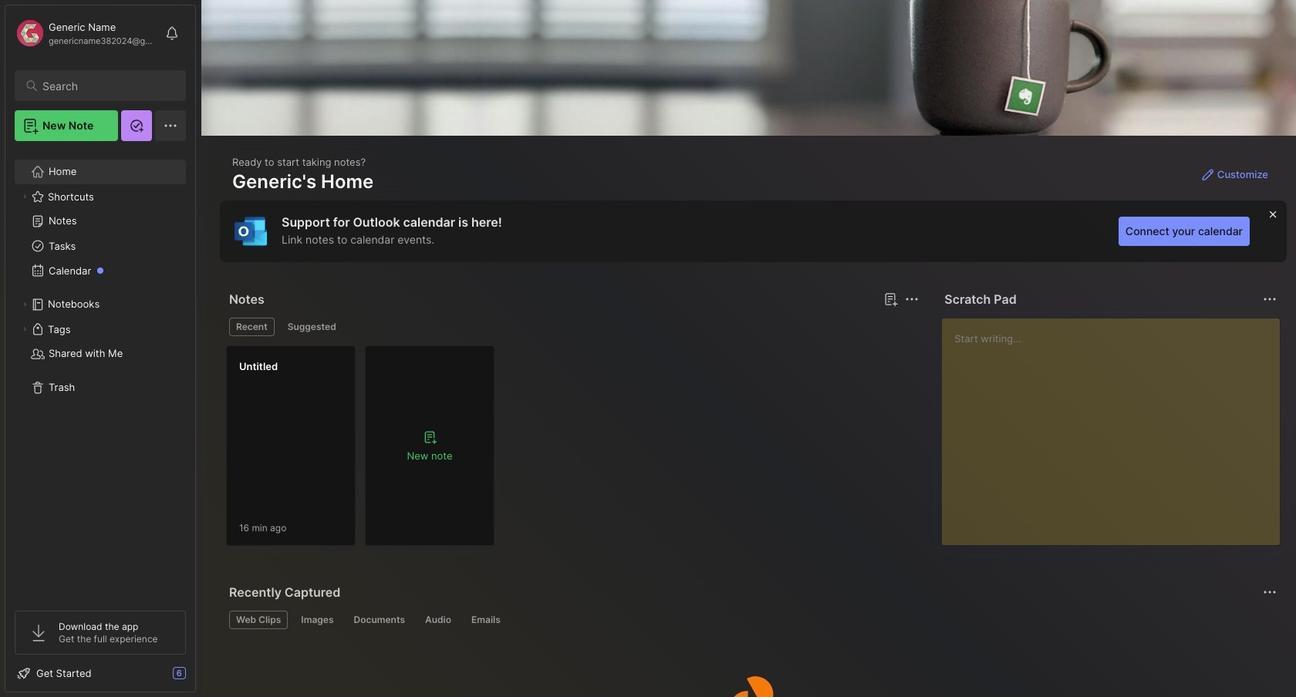 Task type: describe. For each thing, give the bounding box(es) containing it.
click to collapse image
[[195, 669, 207, 688]]

tree inside main element
[[5, 151, 195, 598]]

Search text field
[[42, 79, 172, 93]]

1 tab list from the top
[[229, 318, 917, 337]]

2 more actions image from the top
[[1261, 584, 1280, 602]]

Start writing… text field
[[955, 319, 1280, 533]]

main element
[[0, 0, 201, 698]]

none search field inside main element
[[42, 76, 172, 95]]

expand notebooks image
[[20, 300, 29, 310]]

Account field
[[15, 18, 157, 49]]



Task type: locate. For each thing, give the bounding box(es) containing it.
0 vertical spatial tab list
[[229, 318, 917, 337]]

more actions image
[[1261, 290, 1280, 309], [1261, 584, 1280, 602]]

row group
[[226, 346, 504, 556]]

tree
[[5, 151, 195, 598]]

expand tags image
[[20, 325, 29, 334]]

1 vertical spatial tab list
[[229, 611, 1275, 630]]

1 vertical spatial more actions image
[[1261, 584, 1280, 602]]

2 tab list from the top
[[229, 611, 1275, 630]]

0 vertical spatial more actions image
[[1261, 290, 1280, 309]]

1 more actions image from the top
[[1261, 290, 1280, 309]]

more actions image
[[903, 290, 922, 309]]

None search field
[[42, 76, 172, 95]]

tab list
[[229, 318, 917, 337], [229, 611, 1275, 630]]

More actions field
[[902, 289, 924, 310], [1260, 289, 1281, 310], [1260, 582, 1281, 604]]

Help and Learning task checklist field
[[5, 662, 195, 686]]

tab
[[229, 318, 275, 337], [281, 318, 343, 337], [229, 611, 288, 630], [294, 611, 341, 630], [347, 611, 412, 630], [418, 611, 459, 630], [465, 611, 508, 630]]



Task type: vqa. For each thing, say whether or not it's contained in the screenshot.
bottom Tab List
yes



